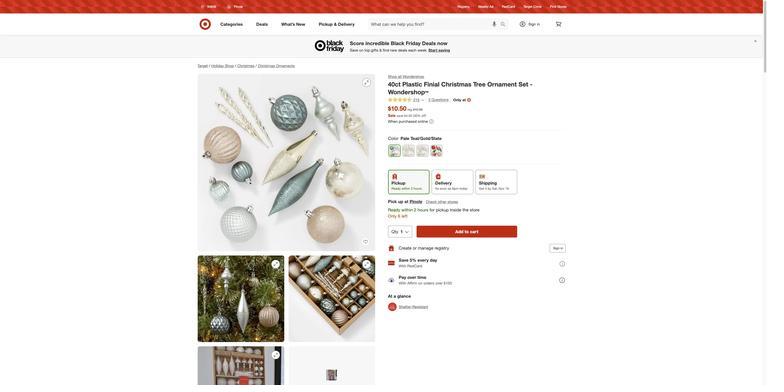 Task type: locate. For each thing, give the bounding box(es) containing it.
1 with from the top
[[399, 264, 407, 269]]

2 up pinole button
[[411, 187, 413, 191]]

1
[[401, 229, 403, 235]]

only left 6
[[388, 214, 397, 219]]

deals inside score incredible black friday deals now save on top gifts & find new deals each week. start saving
[[423, 40, 436, 46]]

0 horizontal spatial target
[[198, 64, 208, 68]]

$10.50 reg $15.00 sale save $ 4.50 ( 30 % off )
[[388, 105, 427, 118]]

at down shop all wondershop 40ct plastic finial christmas tree ornament set - wondershop™
[[463, 98, 466, 102]]

affirm
[[408, 281, 418, 286]]

cart
[[471, 229, 479, 235]]

start
[[429, 48, 438, 53]]

by
[[488, 187, 492, 191]]

registry
[[458, 5, 470, 9]]

pickup for &
[[319, 21, 333, 27]]

1 horizontal spatial in
[[561, 247, 564, 251]]

plastic
[[403, 81, 423, 88]]

shop left all
[[388, 74, 397, 79]]

other
[[438, 200, 447, 204]]

search button
[[499, 18, 512, 31]]

target for target / holiday shop / christmas / christmas ornaments
[[198, 64, 208, 68]]

save down score
[[350, 48, 359, 53]]

0 vertical spatial within
[[402, 187, 411, 191]]

delivery up score
[[338, 21, 355, 27]]

1 vertical spatial with
[[399, 281, 407, 286]]

3
[[429, 98, 431, 102]]

0 horizontal spatial delivery
[[338, 21, 355, 27]]

holiday
[[212, 64, 224, 68]]

0 horizontal spatial shop
[[225, 64, 234, 68]]

hours up pinole button
[[414, 187, 422, 191]]

40ct plastic finial christmas tree ornament set - wondershop™, 1 of 7 image
[[198, 74, 376, 252]]

friday
[[406, 40, 421, 46]]

1 vertical spatial at
[[405, 199, 409, 205]]

now
[[438, 40, 448, 46]]

image gallery element
[[198, 74, 376, 386]]

0 vertical spatial with
[[399, 264, 407, 269]]

sign in
[[529, 22, 541, 26], [554, 247, 564, 251]]

0 vertical spatial only
[[454, 98, 462, 102]]

6
[[398, 214, 401, 219]]

save left the 5% at the bottom right of page
[[399, 258, 409, 263]]

pinole up categories link
[[234, 5, 243, 9]]

0 vertical spatial pinole
[[234, 5, 243, 9]]

#targetstyle preview 1 image
[[327, 370, 338, 381]]

2 horizontal spatial /
[[256, 64, 257, 68]]

1 horizontal spatial christmas
[[258, 64, 275, 68]]

1 horizontal spatial deals
[[423, 40, 436, 46]]

/ right christmas link
[[256, 64, 257, 68]]

delivery
[[338, 21, 355, 27], [436, 181, 452, 186]]

1 vertical spatial on
[[419, 281, 423, 286]]

in inside 'sign in' link
[[538, 22, 541, 26]]

only down shop all wondershop 40ct plastic finial christmas tree ornament set - wondershop™
[[454, 98, 462, 102]]

top
[[365, 48, 370, 53]]

0 vertical spatial on
[[360, 48, 364, 53]]

within
[[402, 187, 411, 191], [402, 208, 413, 213]]

hours
[[414, 187, 422, 191], [418, 208, 429, 213]]

1 horizontal spatial 2
[[414, 208, 417, 213]]

within inside pickup ready within 2 hours
[[402, 187, 411, 191]]

1 horizontal spatial on
[[419, 281, 423, 286]]

0 vertical spatial save
[[350, 48, 359, 53]]

1 vertical spatial in
[[561, 247, 564, 251]]

on left top at the left
[[360, 48, 364, 53]]

with up pay
[[399, 264, 407, 269]]

hours left the for
[[418, 208, 429, 213]]

%
[[418, 114, 421, 118]]

0 horizontal spatial 2
[[411, 187, 413, 191]]

0 horizontal spatial /
[[209, 64, 210, 68]]

only at
[[454, 98, 466, 102]]

shop all wondershop 40ct plastic finial christmas tree ornament set - wondershop™
[[388, 74, 533, 96]]

0 horizontal spatial save
[[350, 48, 359, 53]]

pickup up up at bottom right
[[392, 181, 406, 186]]

pickup inside pickup ready within 2 hours
[[392, 181, 406, 186]]

on
[[360, 48, 364, 53], [419, 281, 423, 286]]

delivery as soon as 6pm today
[[436, 181, 468, 191]]

redcard down the 5% at the bottom right of page
[[408, 264, 423, 269]]

set
[[519, 81, 529, 88]]

1 horizontal spatial pinole
[[410, 199, 423, 205]]

0 horizontal spatial pinole
[[234, 5, 243, 9]]

target circle link
[[524, 4, 542, 9]]

1 vertical spatial only
[[388, 214, 397, 219]]

search
[[499, 22, 512, 27]]

wondershop
[[403, 74, 425, 79]]

1 horizontal spatial save
[[399, 258, 409, 263]]

pinole button
[[410, 199, 423, 205]]

week.
[[418, 48, 428, 53]]

0 horizontal spatial at
[[405, 199, 409, 205]]

find stores link
[[551, 4, 567, 9]]

within up left
[[402, 208, 413, 213]]

pinole left check
[[410, 199, 423, 205]]

0 horizontal spatial pickup
[[319, 21, 333, 27]]

check other stores button
[[426, 199, 459, 205]]

inside
[[451, 208, 462, 213]]

0 horizontal spatial deals
[[257, 21, 268, 27]]

pickup
[[319, 21, 333, 27], [392, 181, 406, 186]]

1 vertical spatial pickup
[[392, 181, 406, 186]]

1 vertical spatial ready
[[388, 208, 401, 213]]

1 vertical spatial 2
[[414, 208, 417, 213]]

1 vertical spatial shop
[[388, 74, 397, 79]]

gifts
[[371, 48, 379, 53]]

ready up 6
[[388, 208, 401, 213]]

save
[[350, 48, 359, 53], [399, 258, 409, 263]]

christmas up only at
[[442, 81, 472, 88]]

target for target circle
[[524, 5, 533, 9]]

target left circle in the right top of the page
[[524, 5, 533, 9]]

qty 1
[[392, 229, 403, 235]]

when
[[388, 119, 398, 124]]

circle
[[534, 5, 542, 9]]

pickup right new
[[319, 21, 333, 27]]

on down time
[[419, 281, 423, 286]]

ready within 2 hours for pickup inside the store only 6 left
[[388, 208, 480, 219]]

1 horizontal spatial redcard
[[503, 5, 516, 9]]

1 horizontal spatial over
[[436, 281, 443, 286]]

1 vertical spatial sign
[[554, 247, 560, 251]]

to
[[465, 229, 469, 235]]

tree
[[474, 81, 486, 88]]

1 vertical spatial delivery
[[436, 181, 452, 186]]

1 vertical spatial within
[[402, 208, 413, 213]]

1 vertical spatial save
[[399, 258, 409, 263]]

0 vertical spatial ready
[[392, 187, 401, 191]]

18
[[506, 187, 509, 191]]

1 vertical spatial redcard
[[408, 264, 423, 269]]

pale teal/gold/slate image
[[389, 145, 401, 157]]

deals up start
[[423, 40, 436, 46]]

1 vertical spatial deals
[[423, 40, 436, 46]]

with down pay
[[399, 281, 407, 286]]

1 horizontal spatial /
[[235, 64, 236, 68]]

shatter-resistant
[[399, 305, 429, 310]]

0 horizontal spatial in
[[538, 22, 541, 26]]

pickup for ready
[[392, 181, 406, 186]]

sat,
[[493, 187, 498, 191]]

pay over time with affirm on orders over $100
[[399, 275, 452, 286]]

&
[[334, 21, 337, 27], [380, 48, 382, 53]]

red/green/gold image
[[431, 145, 443, 157]]

0 vertical spatial shop
[[225, 64, 234, 68]]

christmas inside shop all wondershop 40ct plastic finial christmas tree ornament set - wondershop™
[[442, 81, 472, 88]]

)
[[426, 114, 427, 118]]

1 horizontal spatial only
[[454, 98, 462, 102]]

/ right target link
[[209, 64, 210, 68]]

2 down pinole button
[[414, 208, 417, 213]]

1 vertical spatial sign in
[[554, 247, 564, 251]]

0 vertical spatial sign
[[529, 22, 537, 26]]

christmas right holiday shop link
[[238, 64, 255, 68]]

sale
[[388, 113, 396, 118]]

0 vertical spatial in
[[538, 22, 541, 26]]

0 vertical spatial redcard
[[503, 5, 516, 9]]

3 questions link
[[426, 97, 449, 103]]

0 horizontal spatial on
[[360, 48, 364, 53]]

1 horizontal spatial sign in
[[554, 247, 564, 251]]

2
[[411, 187, 413, 191], [414, 208, 417, 213]]

questions
[[432, 98, 449, 102]]

or
[[413, 246, 417, 251]]

over up affirm
[[408, 275, 417, 281]]

stores
[[448, 200, 458, 204]]

only
[[454, 98, 462, 102], [388, 214, 397, 219]]

0 vertical spatial target
[[524, 5, 533, 9]]

0 vertical spatial at
[[463, 98, 466, 102]]

redcard right the "ad"
[[503, 5, 516, 9]]

pickup & delivery link
[[315, 18, 362, 30]]

2 horizontal spatial christmas
[[442, 81, 472, 88]]

1 vertical spatial over
[[436, 281, 443, 286]]

shop inside shop all wondershop 40ct plastic finial christmas tree ornament set - wondershop™
[[388, 74, 397, 79]]

over left $100
[[436, 281, 443, 286]]

0 horizontal spatial redcard
[[408, 264, 423, 269]]

0 horizontal spatial &
[[334, 21, 337, 27]]

at right up at bottom right
[[405, 199, 409, 205]]

with inside the pay over time with affirm on orders over $100
[[399, 281, 407, 286]]

within up pick up at pinole at the bottom right
[[402, 187, 411, 191]]

0 vertical spatial hours
[[414, 187, 422, 191]]

shop right holiday
[[225, 64, 234, 68]]

0 vertical spatial pickup
[[319, 21, 333, 27]]

over
[[408, 275, 417, 281], [436, 281, 443, 286]]

delivery inside delivery as soon as 6pm today
[[436, 181, 452, 186]]

1 vertical spatial &
[[380, 48, 382, 53]]

0 vertical spatial 2
[[411, 187, 413, 191]]

1 horizontal spatial shop
[[388, 74, 397, 79]]

photo from @gala_mk85, 4 of 7 image
[[198, 347, 284, 386]]

shipping
[[480, 181, 498, 186]]

sign in button
[[550, 244, 566, 253]]

deals left what's
[[257, 21, 268, 27]]

target left holiday
[[198, 64, 208, 68]]

1 horizontal spatial pickup
[[392, 181, 406, 186]]

2 with from the top
[[399, 281, 407, 286]]

weekly ad
[[479, 5, 494, 9]]

40ct plastic finial christmas tree ornament set - wondershop™, 2 of 7 image
[[198, 256, 284, 343]]

sign
[[529, 22, 537, 26], [554, 247, 560, 251]]

1 horizontal spatial target
[[524, 5, 533, 9]]

pinole inside dropdown button
[[234, 5, 243, 9]]

orders
[[424, 281, 435, 286]]

0 horizontal spatial only
[[388, 214, 397, 219]]

0 vertical spatial sign in
[[529, 22, 541, 26]]

on inside the pay over time with affirm on orders over $100
[[419, 281, 423, 286]]

pinole
[[234, 5, 243, 9], [410, 199, 423, 205]]

0 vertical spatial delivery
[[338, 21, 355, 27]]

it
[[486, 187, 487, 191]]

/ left christmas link
[[235, 64, 236, 68]]

ready up "pick"
[[392, 187, 401, 191]]

1 horizontal spatial sign
[[554, 247, 560, 251]]

delivery up soon
[[436, 181, 452, 186]]

-
[[531, 81, 533, 88]]

0 vertical spatial over
[[408, 275, 417, 281]]

1 horizontal spatial delivery
[[436, 181, 452, 186]]

stores
[[558, 5, 567, 9]]

candy champagne image
[[403, 145, 415, 157]]

1 vertical spatial hours
[[418, 208, 429, 213]]

add
[[456, 229, 464, 235]]

christmas left the "ornaments"
[[258, 64, 275, 68]]

manage
[[418, 246, 434, 251]]

0 horizontal spatial sign
[[529, 22, 537, 26]]

christmas link
[[238, 64, 255, 68]]

create
[[399, 246, 412, 251]]

1 horizontal spatial &
[[380, 48, 382, 53]]

1 vertical spatial target
[[198, 64, 208, 68]]



Task type: describe. For each thing, give the bounding box(es) containing it.
0 vertical spatial deals
[[257, 21, 268, 27]]

2 inside ready within 2 hours for pickup inside the store only 6 left
[[414, 208, 417, 213]]

registry
[[435, 246, 450, 251]]

ornament
[[488, 81, 517, 88]]

weekly
[[479, 5, 489, 9]]

94806
[[207, 5, 216, 9]]

wondershop™
[[388, 88, 429, 96]]

as
[[448, 187, 452, 191]]

94806 button
[[198, 2, 222, 12]]

2 inside pickup ready within 2 hours
[[411, 187, 413, 191]]

1 vertical spatial pinole
[[410, 199, 423, 205]]

0 horizontal spatial over
[[408, 275, 417, 281]]

save 5% every day with redcard
[[399, 258, 438, 269]]

glance
[[398, 294, 411, 299]]

what's new
[[282, 21, 306, 27]]

hours inside ready within 2 hours for pickup inside the store only 6 left
[[418, 208, 429, 213]]

ready inside ready within 2 hours for pickup inside the store only 6 left
[[388, 208, 401, 213]]

only inside ready within 2 hours for pickup inside the store only 6 left
[[388, 214, 397, 219]]

all
[[398, 74, 402, 79]]

sign in link
[[515, 18, 549, 30]]

hours inside pickup ready within 2 hours
[[414, 187, 422, 191]]

incredible
[[366, 40, 390, 46]]

teal/gold/slate
[[411, 136, 442, 141]]

every
[[418, 258, 429, 263]]

0 horizontal spatial sign in
[[529, 22, 541, 26]]

30
[[414, 114, 418, 118]]

shatter-
[[399, 305, 413, 310]]

resistant
[[413, 305, 429, 310]]

saving
[[439, 48, 451, 53]]

sign inside 'sign in' link
[[529, 22, 537, 26]]

40ct
[[388, 81, 401, 88]]

$
[[405, 114, 406, 118]]

5%
[[410, 258, 417, 263]]

registry link
[[458, 4, 470, 9]]

save inside save 5% every day with redcard
[[399, 258, 409, 263]]

add to cart
[[456, 229, 479, 235]]

create or manage registry
[[399, 246, 450, 251]]

time
[[418, 275, 427, 281]]

3 / from the left
[[256, 64, 257, 68]]

pale
[[401, 136, 410, 141]]

$10.50
[[388, 105, 407, 112]]

color pale teal/gold/slate
[[388, 136, 442, 141]]

score incredible black friday deals now save on top gifts & find new deals each week. start saving
[[350, 40, 451, 53]]

40ct plastic finial christmas tree ornament set - wondershop™, 3 of 7 image
[[289, 256, 376, 343]]

day
[[430, 258, 438, 263]]

check other stores
[[426, 200, 458, 204]]

within inside ready within 2 hours for pickup inside the store only 6 left
[[402, 208, 413, 213]]

christmas ornaments link
[[258, 64, 295, 68]]

4.50
[[406, 114, 413, 118]]

get
[[480, 187, 485, 191]]

pickup ready within 2 hours
[[392, 181, 422, 191]]

holiday shop link
[[212, 64, 234, 68]]

pay
[[399, 275, 407, 281]]

ready inside pickup ready within 2 hours
[[392, 187, 401, 191]]

purchased
[[399, 119, 417, 124]]

with inside save 5% every day with redcard
[[399, 264, 407, 269]]

online
[[418, 119, 428, 124]]

color
[[388, 136, 399, 141]]

215
[[414, 98, 420, 102]]

3 questions
[[429, 98, 449, 102]]

redcard link
[[503, 4, 516, 9]]

6pm
[[453, 187, 459, 191]]

for
[[430, 208, 435, 213]]

up
[[399, 199, 404, 205]]

in inside sign in button
[[561, 247, 564, 251]]

save inside score incredible black friday deals now save on top gifts & find new deals each week. start saving
[[350, 48, 359, 53]]

at
[[388, 294, 393, 299]]

2 / from the left
[[235, 64, 236, 68]]

0 vertical spatial &
[[334, 21, 337, 27]]

pick
[[388, 199, 397, 205]]

black
[[391, 40, 405, 46]]

on inside score incredible black friday deals now save on top gifts & find new deals each week. start saving
[[360, 48, 364, 53]]

1 horizontal spatial at
[[463, 98, 466, 102]]

a
[[394, 294, 396, 299]]

what's
[[282, 21, 295, 27]]

off
[[422, 114, 426, 118]]

pink/champagne image
[[417, 145, 429, 157]]

save
[[397, 114, 404, 118]]

find
[[383, 48, 390, 53]]

ornaments
[[276, 64, 295, 68]]

(
[[414, 114, 414, 118]]

reg
[[408, 108, 413, 112]]

pickup & delivery
[[319, 21, 355, 27]]

as
[[436, 187, 439, 191]]

check
[[426, 200, 437, 204]]

pinole button
[[224, 2, 247, 12]]

deals
[[399, 48, 408, 53]]

& inside score incredible black friday deals now save on top gifts & find new deals each week. start saving
[[380, 48, 382, 53]]

$15.00
[[413, 108, 423, 112]]

0 horizontal spatial christmas
[[238, 64, 255, 68]]

score
[[350, 40, 364, 46]]

redcard inside save 5% every day with redcard
[[408, 264, 423, 269]]

the
[[463, 208, 469, 213]]

qty
[[392, 229, 399, 235]]

sign inside sign in button
[[554, 247, 560, 251]]

store
[[470, 208, 480, 213]]

sign in inside button
[[554, 247, 564, 251]]

shatter-resistant button
[[388, 301, 429, 313]]

What can we help you find? suggestions appear below search field
[[368, 18, 502, 30]]

pickup
[[436, 208, 449, 213]]

1 / from the left
[[209, 64, 210, 68]]

target / holiday shop / christmas / christmas ornaments
[[198, 64, 295, 68]]



Task type: vqa. For each thing, say whether or not it's contained in the screenshot.
SEE
no



